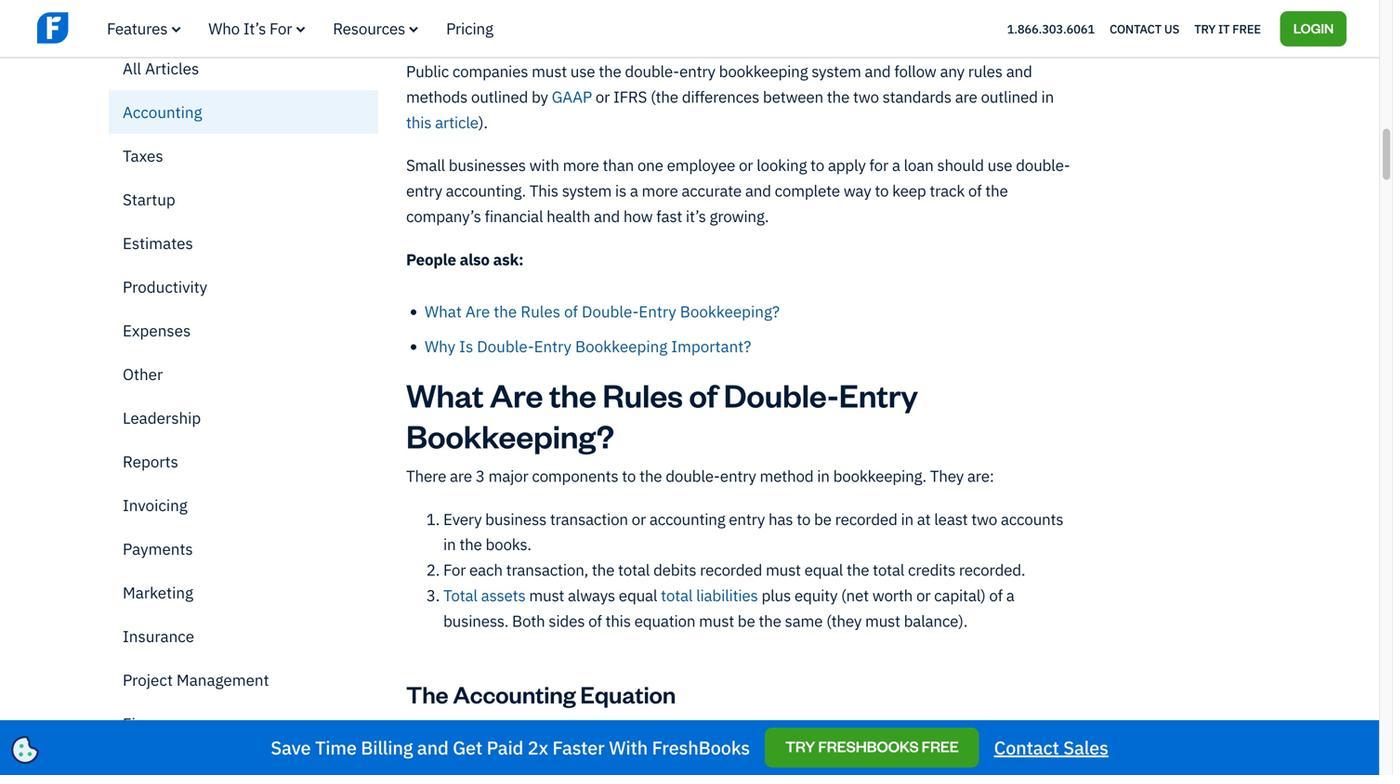 Task type: vqa. For each thing, say whether or not it's contained in the screenshot.
top Free
yes



Task type: locate. For each thing, give the bounding box(es) containing it.
equation down 'accounting equation' link
[[701, 760, 762, 776]]

1 the from the top
[[406, 679, 449, 710]]

equation down total liabilities link
[[635, 611, 696, 631]]

1 vertical spatial for
[[444, 560, 466, 580]]

contact up there's
[[995, 736, 1060, 760]]

equation
[[581, 679, 676, 710]]

of down always
[[589, 611, 602, 631]]

is
[[616, 180, 627, 201]]

this inside plus equity (net worth or capital) of a business. both sides of this equation must be the same (they must balance).
[[606, 611, 631, 631]]

1 vertical spatial the
[[406, 735, 433, 755]]

1 vertical spatial what
[[406, 374, 484, 416]]

3
[[476, 466, 485, 486]]

2 horizontal spatial entry
[[839, 374, 918, 416]]

rules inside what are the rules of double-entry bookkeeping? there are 3 major components to the double-entry method in bookkeeping. they are:
[[603, 374, 683, 416]]

are inside what are the rules of double-entry bookkeeping? there are 3 major components to the double-entry method in bookkeeping. they are:
[[490, 374, 543, 416]]

accounting link
[[109, 90, 378, 134]]

are inside what are the rules of double-entry bookkeeping? there are 3 major components to the double-entry method in bookkeeping. they are:
[[450, 466, 472, 486]]

this for equation
[[606, 611, 631, 631]]

any
[[941, 61, 965, 81]]

entry inside 'public companies must use the double-entry bookkeeping system and follow any rules and methods outlined by'
[[680, 61, 716, 81]]

bookkeeping? inside what are the rules of double-entry bookkeeping? there are 3 major components to the double-entry method in bookkeeping. they are:
[[406, 415, 614, 457]]

2 horizontal spatial a
[[1007, 585, 1015, 606]]

one right ,
[[890, 735, 916, 755]]

1 horizontal spatial are
[[956, 86, 978, 107]]

of down get
[[478, 760, 491, 776]]

outlined inside gaap or ifrs (the differences between the two standards are outlined in this article ).
[[981, 86, 1038, 107]]

total up worth
[[873, 560, 905, 580]]

of right the 'track'
[[969, 180, 982, 201]]

1 vertical spatial try
[[786, 737, 816, 756]]

for up the total
[[444, 560, 466, 580]]

be right has
[[815, 509, 832, 529]]

try
[[1195, 21, 1216, 36], [786, 737, 816, 756]]

startup
[[123, 189, 175, 210]]

0 vertical spatial what
[[425, 301, 462, 322]]

1 horizontal spatial contact
[[1110, 21, 1162, 36]]

two inside gaap or ifrs (the differences between the two standards are outlined in this article ).
[[854, 86, 879, 107]]

double- right is
[[477, 336, 534, 357]]

in left least
[[902, 509, 914, 529]]

0 horizontal spatial double-
[[477, 336, 534, 357]]

double- inside what are the rules of double-entry bookkeeping? there are 3 major components to the double-entry method in bookkeeping. they are:
[[724, 374, 839, 416]]

the down plus
[[759, 611, 782, 631]]

1 horizontal spatial rules
[[603, 374, 683, 416]]

marketing
[[123, 583, 193, 603]]

one inside , one of the fundamental principles of accounting. both sides of this equation must be the same. if they're not, there's
[[890, 735, 916, 755]]

accounting. down businesses
[[446, 180, 526, 201]]

contact us link
[[1110, 17, 1180, 41]]

expenses link
[[109, 309, 378, 352]]

1 horizontal spatial equation
[[701, 760, 762, 776]]

0 horizontal spatial one
[[638, 155, 664, 175]]

double- for what are the rules of double-entry bookkeeping? there are 3 major components to the double-entry method in bookkeeping. they are:
[[724, 374, 839, 416]]

method
[[760, 466, 814, 486]]

outlined down rules
[[981, 86, 1038, 107]]

freshbooks up same.
[[819, 737, 919, 756]]

the right between
[[827, 86, 850, 107]]

bookkeeping? for what are the rules of double-entry bookkeeping?
[[680, 301, 780, 322]]

to right has
[[797, 509, 811, 529]]

1 vertical spatial equation
[[822, 735, 883, 755]]

bookkeeping? up the important?
[[680, 301, 780, 322]]

people also ask:
[[406, 249, 524, 269]]

or inside plus equity (net worth or capital) of a business. both sides of this equation must be the same (they must balance).
[[917, 585, 931, 606]]

0 vertical spatial the
[[406, 679, 449, 710]]

must up plus
[[766, 560, 801, 580]]

total liabilities link
[[661, 585, 758, 606]]

gaap or ifrs (the differences between the two standards are outlined in this article ).
[[406, 86, 1055, 132]]

2 vertical spatial double-
[[724, 374, 839, 416]]

free right "it"
[[1233, 21, 1262, 36]]

0 vertical spatial entry
[[639, 301, 677, 322]]

at right look
[[699, 735, 712, 755]]

outlined inside 'public companies must use the double-entry bookkeeping system and follow any rules and methods outlined by'
[[471, 86, 528, 107]]

accounting. inside , one of the fundamental principles of accounting. both sides of this equation must be the same. if they're not, there's
[[495, 760, 575, 776]]

are for what are the rules of double-entry bookkeeping? there are 3 major components to the double-entry method in bookkeeping. they are:
[[490, 374, 543, 416]]

must inside 'public companies must use the double-entry bookkeeping system and follow any rules and methods outlined by'
[[532, 61, 567, 81]]

free
[[1233, 21, 1262, 36], [922, 737, 959, 756]]

be down 'accounting equation' link
[[804, 760, 822, 776]]

equation inside plus equity (net worth or capital) of a business. both sides of this equation must be the same (they must balance).
[[635, 611, 696, 631]]

rules
[[521, 301, 561, 322], [603, 374, 683, 416]]

the right the 'track'
[[986, 180, 1009, 201]]

0 vertical spatial contact
[[1110, 21, 1162, 36]]

1 horizontal spatial both
[[579, 760, 612, 776]]

or right transaction
[[632, 509, 646, 529]]

must down 'accounting equation' link
[[766, 760, 801, 776]]

recorded down bookkeeping.
[[836, 509, 898, 529]]

productivity link
[[109, 265, 378, 309]]

1 horizontal spatial bookkeeping?
[[680, 301, 780, 322]]

2 vertical spatial be
[[804, 760, 822, 776]]

0 horizontal spatial this
[[406, 112, 432, 132]]

recorded
[[836, 509, 898, 529], [700, 560, 763, 580]]

accounting up becomes
[[453, 679, 576, 710]]

how
[[624, 206, 653, 226]]

1 vertical spatial accounting
[[453, 679, 576, 710]]

what down why
[[406, 374, 484, 416]]

1 horizontal spatial try
[[1195, 21, 1216, 36]]

finance
[[123, 714, 178, 734]]

1 horizontal spatial at
[[918, 509, 931, 529]]

there's
[[994, 760, 1041, 776]]

2 vertical spatial this
[[672, 760, 697, 776]]

and right rules
[[1007, 61, 1033, 81]]

0 vertical spatial accounting
[[650, 509, 726, 529]]

the up 'total assets must always equal total liabilities'
[[592, 560, 615, 580]]

(the
[[651, 86, 679, 107]]

2 horizontal spatial this
[[672, 760, 697, 776]]

total left debits
[[618, 560, 650, 580]]

business.
[[444, 611, 509, 631]]

system inside small businesses with more than one employee or looking to apply for a loan should use double- entry accounting. this system is a more accurate and complete way to keep track of the company's financial health and how fast it's growing.
[[562, 180, 612, 201]]

2 vertical spatial a
[[1007, 585, 1015, 606]]

bookkeeping.
[[834, 466, 927, 486]]

entry up bookkeeping
[[639, 301, 677, 322]]

double- up (the
[[625, 61, 680, 81]]

entry
[[680, 61, 716, 81], [406, 180, 442, 201], [720, 466, 757, 486], [729, 509, 765, 529]]

1 horizontal spatial for
[[444, 560, 466, 580]]

1 vertical spatial one
[[890, 735, 916, 755]]

important?
[[672, 336, 752, 357]]

0 vertical spatial system
[[812, 61, 862, 81]]

it's
[[243, 18, 266, 39]]

more right "with"
[[563, 155, 599, 175]]

of inside small businesses with more than one employee or looking to apply for a loan should use double- entry accounting. this system is a more accurate and complete way to keep track of the company's financial health and how fast it's growing.
[[969, 180, 982, 201]]

, one of the fundamental principles of accounting. both sides of this equation must be the same. if they're not, there's 
[[406, 735, 1053, 776]]

1 horizontal spatial accounting
[[742, 735, 818, 755]]

and
[[865, 61, 891, 81], [1007, 61, 1033, 81], [746, 180, 772, 201], [594, 206, 620, 226], [417, 736, 449, 760]]

1 vertical spatial use
[[988, 155, 1013, 175]]

0 horizontal spatial two
[[854, 86, 879, 107]]

if
[[897, 760, 908, 776]]

keep
[[893, 180, 927, 201]]

a right for
[[893, 155, 901, 175]]

contact inside "link"
[[1110, 21, 1162, 36]]

0 vertical spatial use
[[571, 61, 596, 81]]

who
[[209, 18, 240, 39]]

contact left us
[[1110, 21, 1162, 36]]

the up '(net'
[[847, 560, 870, 580]]

1 horizontal spatial more
[[642, 180, 678, 201]]

0 horizontal spatial sides
[[549, 611, 585, 631]]

both inside plus equity (net worth or capital) of a business. both sides of this equation must be the same (they must balance).
[[512, 611, 545, 631]]

of down we
[[655, 760, 668, 776]]

also
[[460, 249, 490, 269]]

0 vertical spatial one
[[638, 155, 664, 175]]

the up they're
[[937, 735, 960, 755]]

in inside what are the rules of double-entry bookkeeping? there are 3 major components to the double-entry method in bookkeeping. they are:
[[818, 466, 830, 486]]

free for try it free
[[1233, 21, 1262, 36]]

financial
[[485, 206, 543, 226]]

companies
[[453, 61, 528, 81]]

are up is
[[466, 301, 490, 322]]

0 horizontal spatial try
[[786, 737, 816, 756]]

are left 3
[[450, 466, 472, 486]]

small businesses with more than one employee or looking to apply for a loan should use double- entry accounting. this system is a more accurate and complete way to keep track of the company's financial health and how fast it's growing.
[[406, 155, 1071, 226]]

entry up differences
[[680, 61, 716, 81]]

the right look
[[716, 735, 739, 755]]

finance link
[[109, 702, 378, 746]]

are
[[466, 301, 490, 322], [490, 374, 543, 416]]

0 horizontal spatial for
[[270, 18, 292, 39]]

the inside gaap or ifrs (the differences between the two standards are outlined in this article ).
[[827, 86, 850, 107]]

0 vertical spatial at
[[918, 509, 931, 529]]

1 horizontal spatial system
[[812, 61, 862, 81]]

0 horizontal spatial outlined
[[471, 86, 528, 107]]

rules
[[969, 61, 1003, 81]]

to right components
[[622, 466, 636, 486]]

leadership
[[123, 408, 201, 428]]

must
[[532, 61, 567, 81], [766, 560, 801, 580], [529, 585, 565, 606], [699, 611, 735, 631], [866, 611, 901, 631], [766, 760, 801, 776]]

2 horizontal spatial double-
[[724, 374, 839, 416]]

1 vertical spatial be
[[738, 611, 756, 631]]

of up they're
[[920, 735, 933, 755]]

the down why is double-entry bookkeeping important?
[[550, 374, 597, 416]]

be inside , one of the fundamental principles of accounting. both sides of this equation must be the same. if they're not, there's
[[804, 760, 822, 776]]

0 vertical spatial are
[[466, 301, 490, 322]]

the up above
[[406, 679, 449, 710]]

0 horizontal spatial accounting
[[650, 509, 726, 529]]

this down 'total assets must always equal total liabilities'
[[606, 611, 631, 631]]

(they
[[827, 611, 862, 631]]

double- up method
[[724, 374, 839, 416]]

what for what are the rules of double-entry bookkeeping?
[[425, 301, 462, 322]]

management
[[177, 670, 269, 690]]

use right "should"
[[988, 155, 1013, 175]]

1 vertical spatial this
[[606, 611, 631, 631]]

1 vertical spatial recorded
[[700, 560, 763, 580]]

1 outlined from the left
[[471, 86, 528, 107]]

sides down always
[[549, 611, 585, 631]]

0 horizontal spatial both
[[512, 611, 545, 631]]

invoicing
[[123, 495, 188, 516]]

2 vertical spatial equation
[[701, 760, 762, 776]]

the up principles
[[406, 735, 433, 755]]

accounting
[[123, 102, 202, 122], [453, 679, 576, 710]]

0 horizontal spatial bookkeeping?
[[406, 415, 614, 457]]

1 horizontal spatial entry
[[639, 301, 677, 322]]

apply
[[828, 155, 866, 175]]

other
[[123, 364, 163, 385]]

ask:
[[493, 249, 524, 269]]

0 vertical spatial this
[[406, 112, 432, 132]]

two right least
[[972, 509, 998, 529]]

public
[[406, 61, 449, 81]]

complete
[[775, 180, 841, 201]]

this inside gaap or ifrs (the differences between the two standards are outlined in this article ).
[[406, 112, 432, 132]]

0 vertical spatial bookkeeping?
[[680, 301, 780, 322]]

entry down small
[[406, 180, 442, 201]]

this for article
[[406, 112, 432, 132]]

for right it's
[[270, 18, 292, 39]]

always
[[568, 585, 616, 606]]

bookkeeping?
[[680, 301, 780, 322], [406, 415, 614, 457]]

a down recorded.
[[1007, 585, 1015, 606]]

accounting down the all articles
[[123, 102, 202, 122]]

0 horizontal spatial free
[[922, 737, 959, 756]]

a inside plus equity (net worth or capital) of a business. both sides of this equation must be the same (they must balance).
[[1007, 585, 1015, 606]]

1 vertical spatial equal
[[619, 585, 658, 606]]

1 horizontal spatial free
[[1233, 21, 1262, 36]]

are down any
[[956, 86, 978, 107]]

one inside small businesses with more than one employee or looking to apply for a loan should use double- entry accounting. this system is a more accurate and complete way to keep track of the company's financial health and how fast it's growing.
[[638, 155, 664, 175]]

0 horizontal spatial a
[[630, 180, 639, 201]]

rules up why is double-entry bookkeeping important? link
[[521, 301, 561, 322]]

1 vertical spatial two
[[972, 509, 998, 529]]

double- up the every business transaction or accounting entry has to be recorded in at least two accounts in the books. for each transaction, the total debits recorded must equal the total credits recorded.
[[666, 466, 720, 486]]

1 horizontal spatial outlined
[[981, 86, 1038, 107]]

free for try freshbooks free
[[922, 737, 959, 756]]

0 horizontal spatial entry
[[534, 336, 572, 357]]

use inside 'public companies must use the double-entry bookkeeping system and follow any rules and methods outlined by'
[[571, 61, 596, 81]]

or inside gaap or ifrs (the differences between the two standards are outlined in this article ).
[[596, 86, 610, 107]]

for
[[270, 18, 292, 39], [444, 560, 466, 580]]

for inside the every business transaction or accounting entry has to be recorded in at least two accounts in the books. for each transaction, the total debits recorded must equal the total credits recorded.
[[444, 560, 466, 580]]

0 horizontal spatial contact
[[995, 736, 1060, 760]]

0 vertical spatial accounting
[[123, 102, 202, 122]]

in right method
[[818, 466, 830, 486]]

both down the faster
[[579, 760, 612, 776]]

bookkeeping? up major
[[406, 415, 614, 457]]

the down the ask:
[[494, 301, 517, 322]]

time
[[315, 736, 357, 760]]

two left standards
[[854, 86, 879, 107]]

equation
[[635, 611, 696, 631], [822, 735, 883, 755], [701, 760, 762, 776]]

articles
[[145, 58, 199, 79]]

1 horizontal spatial recorded
[[836, 509, 898, 529]]

accounting.
[[446, 180, 526, 201], [495, 760, 575, 776]]

loan
[[904, 155, 934, 175]]

equal up the equity
[[805, 560, 844, 580]]

1 vertical spatial at
[[699, 735, 712, 755]]

free up they're
[[922, 737, 959, 756]]

0 vertical spatial both
[[512, 611, 545, 631]]

fundamental
[[963, 735, 1052, 755]]

entry inside what are the rules of double-entry bookkeeping? there are 3 major components to the double-entry method in bookkeeping. they are:
[[839, 374, 918, 416]]

are
[[956, 86, 978, 107], [450, 466, 472, 486]]

equal inside the every business transaction or accounting entry has to be recorded in at least two accounts in the books. for each transaction, the total debits recorded must equal the total credits recorded.
[[805, 560, 844, 580]]

0 vertical spatial be
[[815, 509, 832, 529]]

2 outlined from the left
[[981, 86, 1038, 107]]

ifrs
[[614, 86, 647, 107]]

entry left method
[[720, 466, 757, 486]]

equal down debits
[[619, 585, 658, 606]]

between
[[763, 86, 824, 107]]

0 vertical spatial equal
[[805, 560, 844, 580]]

1 horizontal spatial double-
[[582, 301, 639, 322]]

1 vertical spatial bookkeeping?
[[406, 415, 614, 457]]

the inside small businesses with more than one employee or looking to apply for a loan should use double- entry accounting. this system is a more accurate and complete way to keep track of the company's financial health and how fast it's growing.
[[986, 180, 1009, 201]]

be down "liabilities"
[[738, 611, 756, 631]]

outlined down companies at top
[[471, 86, 528, 107]]

double- right "should"
[[1016, 155, 1071, 175]]

2 the from the top
[[406, 735, 433, 755]]

sides down with
[[615, 760, 651, 776]]

cookie preferences image
[[11, 736, 39, 764]]

entry up bookkeeping.
[[839, 374, 918, 416]]

1 vertical spatial are
[[490, 374, 543, 416]]

total down debits
[[661, 585, 693, 606]]

this down methods
[[406, 112, 432, 132]]

0 vertical spatial double-
[[582, 301, 639, 322]]

1 vertical spatial both
[[579, 760, 612, 776]]

this inside , one of the fundamental principles of accounting. both sides of this equation must be the same. if they're not, there's
[[672, 760, 697, 776]]

or down credits
[[917, 585, 931, 606]]

same.
[[851, 760, 893, 776]]

1 vertical spatial double-
[[1016, 155, 1071, 175]]

what up why
[[425, 301, 462, 322]]

double- up bookkeeping
[[582, 301, 639, 322]]

fast
[[657, 206, 683, 226]]

system up health
[[562, 180, 612, 201]]

are for what are the rules of double-entry bookkeeping?
[[466, 301, 490, 322]]

0 horizontal spatial use
[[571, 61, 596, 81]]

both down assets
[[512, 611, 545, 631]]

the right components
[[640, 466, 662, 486]]

paid
[[487, 736, 524, 760]]

principles
[[406, 760, 474, 776]]

is
[[460, 336, 474, 357]]

be
[[815, 509, 832, 529], [738, 611, 756, 631], [804, 760, 822, 776]]

equation up same.
[[822, 735, 883, 755]]

0 vertical spatial recorded
[[836, 509, 898, 529]]

the inside 'public companies must use the double-entry bookkeeping system and follow any rules and methods outlined by'
[[599, 61, 622, 81]]

other link
[[109, 352, 378, 396]]

1 vertical spatial sides
[[615, 760, 651, 776]]

double- inside small businesses with more than one employee or looking to apply for a loan should use double- entry accounting. this system is a more accurate and complete way to keep track of the company's financial health and how fast it's growing.
[[1016, 155, 1071, 175]]

startup link
[[109, 178, 378, 221]]

liabilities
[[697, 585, 758, 606]]

more up fast
[[642, 180, 678, 201]]

must up by
[[532, 61, 567, 81]]

one
[[638, 155, 664, 175], [890, 735, 916, 755]]

2 vertical spatial double-
[[666, 466, 720, 486]]

what are the rules of double-entry bookkeeping? link
[[425, 301, 780, 322]]

recorded up "liabilities"
[[700, 560, 763, 580]]

rules down bookkeeping
[[603, 374, 683, 416]]

0 horizontal spatial equation
[[635, 611, 696, 631]]

0 vertical spatial rules
[[521, 301, 561, 322]]

0 horizontal spatial more
[[563, 155, 599, 175]]

0 vertical spatial two
[[854, 86, 879, 107]]

1 vertical spatial contact
[[995, 736, 1060, 760]]

0 vertical spatial free
[[1233, 21, 1262, 36]]

in down "1.866.303.6061"
[[1042, 86, 1055, 107]]

what inside what are the rules of double-entry bookkeeping? there are 3 major components to the double-entry method in bookkeeping. they are:
[[406, 374, 484, 416]]

use up gaap link
[[571, 61, 596, 81]]

1 horizontal spatial this
[[606, 611, 631, 631]]

are up major
[[490, 374, 543, 416]]

in inside gaap or ifrs (the differences between the two standards are outlined in this article ).
[[1042, 86, 1055, 107]]

0 vertical spatial double-
[[625, 61, 680, 81]]

who it's for
[[209, 18, 292, 39]]

it's
[[686, 206, 706, 226]]

insurance
[[123, 626, 194, 647]]

of down the important?
[[689, 374, 718, 416]]

1 vertical spatial free
[[922, 737, 959, 756]]

1 vertical spatial rules
[[603, 374, 683, 416]]

pricing link
[[446, 18, 494, 39]]

are inside gaap or ifrs (the differences between the two standards are outlined in this article ).
[[956, 86, 978, 107]]

0 vertical spatial equation
[[635, 611, 696, 631]]

when
[[600, 735, 638, 755]]

accurate
[[682, 180, 742, 201]]

0 vertical spatial try
[[1195, 21, 1216, 36]]



Task type: describe. For each thing, give the bounding box(es) containing it.
get
[[453, 736, 483, 760]]

to up complete
[[811, 155, 825, 175]]

this
[[530, 180, 559, 201]]

total
[[444, 585, 478, 606]]

).
[[479, 112, 488, 132]]

invoicing link
[[109, 484, 378, 527]]

resources
[[333, 18, 406, 39]]

both inside , one of the fundamental principles of accounting. both sides of this equation must be the same. if they're not, there's
[[579, 760, 612, 776]]

methods
[[406, 86, 468, 107]]

bookkeeping
[[576, 336, 668, 357]]

why
[[425, 336, 456, 357]]

bookkeeping? for what are the rules of double-entry bookkeeping? there are 3 major components to the double-entry method in bookkeeping. they are:
[[406, 415, 614, 457]]

sales
[[1064, 736, 1109, 760]]

freshbooks logo image
[[37, 10, 181, 45]]

sides inside , one of the fundamental principles of accounting. both sides of this equation must be the same. if they're not, there's
[[615, 760, 651, 776]]

1.866.303.6061 link
[[1008, 21, 1095, 36]]

contact for contact us
[[1110, 21, 1162, 36]]

2 horizontal spatial total
[[873, 560, 905, 580]]

in down every
[[444, 534, 456, 555]]

0 vertical spatial for
[[270, 18, 292, 39]]

has
[[769, 509, 794, 529]]

what are the rules of double-entry bookkeeping?
[[425, 301, 780, 322]]

and up principles
[[417, 736, 449, 760]]

sides inside plus equity (net worth or capital) of a business. both sides of this equation must be the same (they must balance).
[[549, 611, 585, 631]]

business
[[486, 509, 547, 529]]

insurance link
[[109, 615, 378, 658]]

0 horizontal spatial accounting
[[123, 102, 202, 122]]

taxes
[[123, 146, 163, 166]]

the inside plus equity (net worth or capital) of a business. both sides of this equation must be the same (they must balance).
[[759, 611, 782, 631]]

2 horizontal spatial equation
[[822, 735, 883, 755]]

estimates
[[123, 233, 193, 253]]

entry inside small businesses with more than one employee or looking to apply for a loan should use double- entry accounting. this system is a more accurate and complete way to keep track of the company's financial health and how fast it's growing.
[[406, 180, 442, 201]]

becomes
[[481, 735, 545, 755]]

faster
[[553, 736, 605, 760]]

try freshbooks free link
[[765, 728, 980, 768]]

than
[[603, 155, 634, 175]]

why is double-entry bookkeeping important?
[[425, 336, 752, 357]]

contact sales
[[995, 736, 1109, 760]]

system inside 'public companies must use the double-entry bookkeeping system and follow any rules and methods outlined by'
[[812, 61, 862, 81]]

are for bookkeeping?
[[450, 466, 472, 486]]

login link
[[1281, 11, 1347, 46]]

or inside small businesses with more than one employee or looking to apply for a loan should use double- entry accounting. this system is a more accurate and complete way to keep track of the company's financial health and how fast it's growing.
[[739, 155, 753, 175]]

2x
[[528, 736, 549, 760]]

payments link
[[109, 527, 378, 571]]

every business transaction or accounting entry has to be recorded in at least two accounts in the books. for each transaction, the total debits recorded must equal the total credits recorded.
[[444, 509, 1064, 580]]

1 vertical spatial entry
[[534, 336, 572, 357]]

project management link
[[109, 658, 378, 702]]

plus equity (net worth or capital) of a business. both sides of this equation must be the same (they must balance).
[[444, 585, 1015, 631]]

1 horizontal spatial a
[[893, 155, 901, 175]]

0 horizontal spatial recorded
[[700, 560, 763, 580]]

cookie consent banner dialog
[[14, 547, 293, 762]]

0 horizontal spatial freshbooks
[[652, 736, 750, 760]]

and down is
[[594, 206, 620, 226]]

components
[[532, 466, 619, 486]]

bookkeeping
[[719, 61, 808, 81]]

save time billing and get paid 2x faster with freshbooks
[[271, 736, 750, 760]]

debits
[[654, 560, 697, 580]]

each
[[470, 560, 503, 580]]

1 vertical spatial more
[[642, 180, 678, 201]]

the for the above becomes clearer when we look at the accounting equation
[[406, 735, 433, 755]]

try it free link
[[1195, 17, 1262, 41]]

1 horizontal spatial total
[[661, 585, 693, 606]]

above
[[436, 735, 478, 755]]

billing
[[361, 736, 413, 760]]

0 horizontal spatial equal
[[619, 585, 658, 606]]

accounting equation link
[[742, 735, 883, 755]]

equation inside , one of the fundamental principles of accounting. both sides of this equation must be the same. if they're not, there's
[[701, 760, 762, 776]]

the down every
[[460, 534, 482, 555]]

books.
[[486, 534, 532, 555]]

least
[[935, 509, 968, 529]]

the for the accounting equation
[[406, 679, 449, 710]]

contact sales link
[[995, 735, 1109, 761]]

growing.
[[710, 206, 769, 226]]

the accounting equation
[[406, 679, 676, 710]]

must inside , one of the fundamental principles of accounting. both sides of this equation must be the same. if they're not, there's
[[766, 760, 801, 776]]

0 horizontal spatial total
[[618, 560, 650, 580]]

must inside the every business transaction or accounting entry has to be recorded in at least two accounts in the books. for each transaction, the total debits recorded must equal the total credits recorded.
[[766, 560, 801, 580]]

credits
[[909, 560, 956, 580]]

transaction
[[550, 509, 628, 529]]

of inside what are the rules of double-entry bookkeeping? there are 3 major components to the double-entry method in bookkeeping. they are:
[[689, 374, 718, 416]]

company's
[[406, 206, 481, 226]]

the above becomes clearer when we look at the accounting equation
[[406, 735, 883, 755]]

must down transaction,
[[529, 585, 565, 606]]

are for two
[[956, 86, 978, 107]]

gaap link
[[552, 86, 592, 107]]

project management
[[123, 670, 269, 690]]

double- inside what are the rules of double-entry bookkeeping? there are 3 major components to the double-entry method in bookkeeping. they are:
[[666, 466, 720, 486]]

accounting. inside small businesses with more than one employee or looking to apply for a loan should use double- entry accounting. this system is a more accurate and complete way to keep track of the company's financial health and how fast it's growing.
[[446, 180, 526, 201]]

1 vertical spatial double-
[[477, 336, 534, 357]]

every
[[444, 509, 482, 529]]

be inside plus equity (net worth or capital) of a business. both sides of this equation must be the same (they must balance).
[[738, 611, 756, 631]]

rules for what are the rules of double-entry bookkeeping? there are 3 major components to the double-entry method in bookkeeping. they are:
[[603, 374, 683, 416]]

to right the way
[[875, 180, 889, 201]]

equity
[[795, 585, 838, 606]]

and up growing.
[[746, 180, 772, 201]]

at inside the every business transaction or accounting entry has to be recorded in at least two accounts in the books. for each transaction, the total debits recorded must equal the total credits recorded.
[[918, 509, 931, 529]]

use inside small businesses with more than one employee or looking to apply for a loan should use double- entry accounting. this system is a more accurate and complete way to keep track of the company's financial health and how fast it's growing.
[[988, 155, 1013, 175]]

must down worth
[[866, 611, 901, 631]]

features
[[107, 18, 168, 39]]

1 horizontal spatial freshbooks
[[819, 737, 919, 756]]

assets
[[481, 585, 526, 606]]

not,
[[963, 760, 990, 776]]

of up why is double-entry bookkeeping important? link
[[564, 301, 578, 322]]

entry inside the every business transaction or accounting entry has to be recorded in at least two accounts in the books. for each transaction, the total debits recorded must equal the total credits recorded.
[[729, 509, 765, 529]]

health
[[547, 206, 591, 226]]

by
[[532, 86, 548, 107]]

0 horizontal spatial at
[[699, 735, 712, 755]]

and left follow
[[865, 61, 891, 81]]

look
[[666, 735, 695, 755]]

contact for contact sales
[[995, 736, 1060, 760]]

or inside the every business transaction or accounting entry has to be recorded in at least two accounts in the books. for each transaction, the total debits recorded must equal the total credits recorded.
[[632, 509, 646, 529]]

all articles link
[[109, 46, 378, 90]]

resources link
[[333, 18, 419, 39]]

project
[[123, 670, 173, 690]]

must down total liabilities link
[[699, 611, 735, 631]]

features link
[[107, 18, 181, 39]]

plus
[[762, 585, 791, 606]]

double- inside 'public companies must use the double-entry bookkeeping system and follow any rules and methods outlined by'
[[625, 61, 680, 81]]

what for what are the rules of double-entry bookkeeping? there are 3 major components to the double-entry method in bookkeeping. they are:
[[406, 374, 484, 416]]

rules for what are the rules of double-entry bookkeeping?
[[521, 301, 561, 322]]

taxes link
[[109, 134, 378, 178]]

capital)
[[935, 585, 986, 606]]

entry for what are the rules of double-entry bookkeeping? there are 3 major components to the double-entry method in bookkeeping. they are:
[[839, 374, 918, 416]]

login
[[1294, 19, 1334, 36]]

all
[[123, 58, 141, 79]]

total assets must always equal total liabilities
[[444, 585, 758, 606]]

the down 'accounting equation' link
[[825, 760, 848, 776]]

accounting inside the every business transaction or accounting entry has to be recorded in at least two accounts in the books. for each transaction, the total debits recorded must equal the total credits recorded.
[[650, 509, 726, 529]]

try freshbooks free
[[786, 737, 959, 756]]

clearer
[[548, 735, 597, 755]]

to inside what are the rules of double-entry bookkeeping? there are 3 major components to the double-entry method in bookkeeping. they are:
[[622, 466, 636, 486]]

1 horizontal spatial accounting
[[453, 679, 576, 710]]

(net
[[842, 585, 869, 606]]

1 vertical spatial a
[[630, 180, 639, 201]]

double- for what are the rules of double-entry bookkeeping?
[[582, 301, 639, 322]]

what are the rules of double-entry bookkeeping? there are 3 major components to the double-entry method in bookkeeping. they are:
[[406, 374, 995, 486]]

of down recorded.
[[990, 585, 1003, 606]]

two inside the every business transaction or accounting entry has to be recorded in at least two accounts in the books. for each transaction, the total debits recorded must equal the total credits recorded.
[[972, 509, 998, 529]]

entry for what are the rules of double-entry bookkeeping?
[[639, 301, 677, 322]]

they're
[[911, 760, 960, 776]]

reports link
[[109, 440, 378, 484]]

try for try it free
[[1195, 21, 1216, 36]]

try for try freshbooks free
[[786, 737, 816, 756]]

try it free
[[1195, 21, 1262, 36]]

small
[[406, 155, 445, 175]]

to inside the every business transaction or accounting entry has to be recorded in at least two accounts in the books. for each transaction, the total debits recorded must equal the total credits recorded.
[[797, 509, 811, 529]]

entry inside what are the rules of double-entry bookkeeping? there are 3 major components to the double-entry method in bookkeeping. they are:
[[720, 466, 757, 486]]

be inside the every business transaction or accounting entry has to be recorded in at least two accounts in the books. for each transaction, the total debits recorded must equal the total credits recorded.
[[815, 509, 832, 529]]



